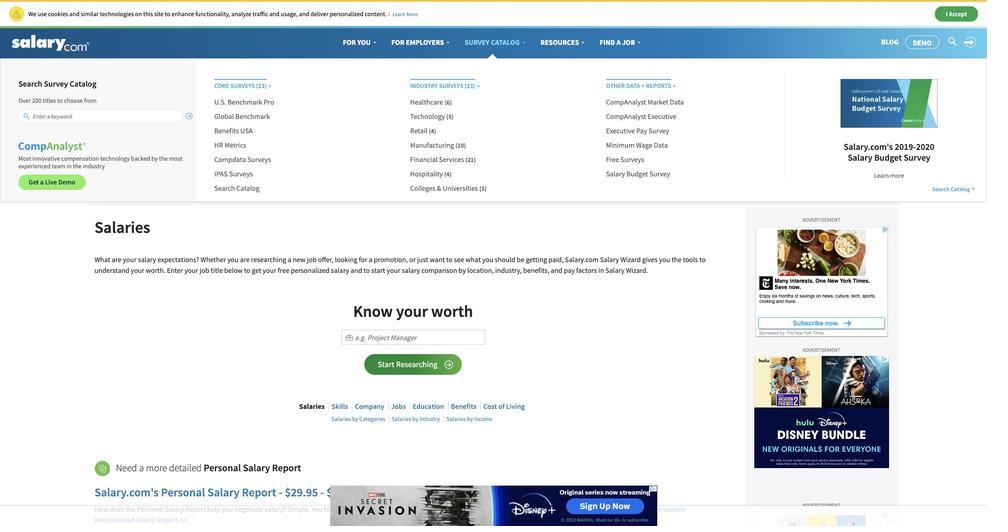 Task type: describe. For each thing, give the bounding box(es) containing it.
worth.
[[146, 266, 166, 275]]

by inside most innovative compensation technology backed by the most experienced team in the industry
[[151, 155, 158, 163]]

3 advertisement from the top
[[803, 502, 841, 509]]

salaries for salaries by income
[[447, 416, 466, 424]]

hospitality (4)
[[410, 169, 452, 178]]

content.
[[365, 10, 387, 18]]

services
[[439, 155, 464, 164]]

compdata
[[214, 155, 246, 164]]

salary inside salary.com's 2019-2020 salary budget survey
[[848, 152, 873, 163]]

u.s. benchmark pro
[[214, 98, 274, 107]]

0 horizontal spatial executive
[[606, 126, 635, 135]]

salaries up what
[[95, 217, 150, 238]]

blog link
[[882, 37, 899, 46]]

salaries by income
[[447, 416, 493, 424]]

confidence.
[[609, 505, 644, 514]]

salaries by industry link
[[392, 416, 440, 424]]

(5) inside technology (5)
[[447, 113, 454, 121]]

jobs link
[[391, 403, 406, 412]]

free
[[606, 155, 619, 164]]

0 vertical spatial personal
[[204, 462, 241, 475]]

minimum wage data link
[[606, 141, 668, 150]]

tools inside what are your salary expectations? whether you are researching a new job offer, looking for a promotion, or just want to see what you should be getting paid, salary.com salary wizard gives you the tools to understand your worth. enter your job title below to get your free personalized salary and to start your salary comparison by location, industry, benefits, and pay factors in salary wizard.
[[683, 255, 698, 264]]

usa
[[240, 126, 253, 135]]

start
[[372, 266, 385, 275]]

promotion,
[[374, 255, 408, 264]]

2 you. from the left
[[456, 505, 469, 514]]

1 you. from the left
[[363, 505, 376, 514]]

salary down looking
[[331, 266, 349, 275]]

compdata surveys link
[[214, 155, 271, 164]]

hospitality
[[410, 169, 443, 178]]

what are your salary expectations? whether you are researching a new job offer, looking for a promotion, or just want to see what you should be getting paid, salary.com salary wizard gives you the tools to understand your worth. enter your job title below to get your free personalized salary and to start your salary comparison by location, industry, benefits, and pay factors in salary wizard.
[[95, 255, 706, 275]]

2 negotiate from the left
[[530, 505, 558, 514]]

1 horizontal spatial job
[[307, 255, 317, 264]]

2 advertisement from the top
[[803, 347, 841, 354]]

industry surveys (23)
[[410, 82, 475, 90]]

know your worth
[[353, 302, 473, 322]]

salary.com's 2019-2020 salary budget survey
[[844, 141, 935, 163]]

0 horizontal spatial you
[[312, 505, 323, 514]]

team
[[52, 162, 65, 170]]

most innovative compensation technology backed by the most experienced team in the industry
[[18, 155, 182, 170]]

1 vertical spatial personal
[[161, 486, 205, 500]]

gives
[[643, 255, 658, 264]]

0 vertical spatial personalized
[[330, 10, 364, 18]]

budget inside salary.com's 2019-2020 salary budget survey
[[875, 152, 902, 163]]

surveys for industry
[[439, 82, 464, 90]]

1 horizontal spatial search catalog
[[933, 186, 971, 193]]

0 vertical spatial industry
[[410, 82, 438, 90]]

learn more link
[[393, 11, 418, 17]]

minimum wage data
[[606, 141, 668, 150]]

2 horizontal spatial triangle right image
[[971, 186, 977, 192]]

understand
[[95, 266, 129, 275]]

from
[[84, 97, 97, 105]]

want
[[430, 255, 445, 264]]

benefits usa
[[214, 126, 253, 135]]

2020
[[917, 141, 935, 152]]

personalized inside what are your salary expectations? whether you are researching a new job offer, looking for a promotion, or just want to see what you should be getting paid, salary.com salary wizard gives you the tools to understand your worth. enter your job title below to get your free personalized salary and to start your salary comparison by location, industry, benefits, and pay factors in salary wizard.
[[291, 266, 330, 275]]

we use cookies and similar technologies on this site to enhance functionality, analyze traffic and usage, and deliver personalized content.
[[28, 10, 387, 18]]

to inside "how does the personal salary report help you negotiate salary? simple. you tell us about you. we analyze the market for you. you get the tools to negotiate your salary with confidence. see a sample personalized salary report >>"
[[522, 505, 528, 514]]

compensation
[[61, 155, 99, 163]]

a left new
[[288, 255, 292, 264]]

companalyst executive
[[606, 112, 677, 121]]

we inside "how does the personal salary report help you negotiate salary? simple. you tell us about you. we analyze the market for you. you get the tools to negotiate your salary with confidence. see a sample personalized salary report >>"
[[377, 505, 386, 514]]

demo inside demo link
[[913, 38, 932, 47]]

personalized
[[95, 516, 134, 525]]

start researching
[[378, 360, 438, 370]]

0 vertical spatial data
[[627, 82, 640, 90]]

survey up triangle right icon
[[465, 38, 490, 47]]

learn more
[[393, 11, 418, 17]]

experienced
[[18, 162, 51, 170]]

salary budget survey
[[606, 169, 671, 178]]

hr metrics
[[214, 141, 246, 150]]

arrow circle right image
[[445, 361, 453, 369]]

companalyst market data
[[606, 98, 684, 107]]

0 vertical spatial analyze
[[231, 10, 252, 18]]

surveys for core
[[231, 82, 255, 90]]

companalyst executive link
[[606, 112, 677, 121]]

0 horizontal spatial search
[[18, 79, 42, 89]]

0 vertical spatial more
[[891, 172, 905, 180]]

us
[[335, 505, 342, 514]]

financial
[[410, 155, 438, 164]]

companalyst for companalyst market data
[[606, 98, 647, 107]]

on
[[135, 10, 142, 18]]

wage
[[636, 141, 653, 150]]

triangle right image for data
[[672, 80, 678, 89]]

backed
[[131, 155, 150, 163]]

and right usage,
[[299, 10, 309, 18]]

salary?
[[265, 505, 286, 514]]

by for salaries by categories
[[352, 416, 358, 424]]

data for market
[[670, 98, 684, 107]]

executive pay survey
[[606, 126, 670, 135]]

survey up over 200 titles to choose from
[[44, 79, 68, 89]]

more
[[407, 11, 418, 17]]

paid,
[[549, 255, 564, 264]]

your left worth. on the left of the page
[[131, 266, 144, 275]]

comparison
[[422, 266, 457, 275]]

benchmark for u.s.
[[228, 98, 262, 107]]

salary down or
[[402, 266, 420, 275]]

traffic
[[253, 10, 268, 18]]

ipas
[[214, 169, 228, 178]]

blog
[[882, 37, 899, 46]]

your down the promotion,
[[387, 266, 401, 275]]

company
[[355, 403, 385, 412]]

researching
[[396, 360, 438, 370]]

retail
[[410, 126, 428, 135]]

for for for you
[[343, 38, 356, 47]]

a right get
[[40, 178, 44, 186]]

salaries by categories
[[332, 416, 385, 424]]

expectations?
[[158, 255, 199, 264]]

0 horizontal spatial more
[[146, 462, 167, 475]]

data for wage
[[654, 141, 668, 150]]

1 horizontal spatial executive
[[648, 112, 677, 121]]

salary.com
[[565, 255, 599, 264]]

what
[[466, 255, 481, 264]]

over
[[18, 97, 31, 105]]

you right gives
[[659, 255, 671, 264]]

global benchmark
[[214, 112, 270, 121]]

wizard.
[[626, 266, 648, 275]]

and right 'traffic'
[[269, 10, 280, 18]]

companalyst image
[[18, 142, 86, 152]]

the inside what are your salary expectations? whether you are researching a new job offer, looking for a promotion, or just want to see what you should be getting paid, salary.com salary wizard gives you the tools to understand your worth. enter your job title below to get your free personalized salary and to start your salary comparison by location, industry, benefits, and pay factors in salary wizard.
[[672, 255, 682, 264]]

personal inside "how does the personal salary report help you negotiate salary? simple. you tell us about you. we analyze the market for you. you get the tools to negotiate your salary with confidence. see a sample personalized salary report >>"
[[137, 505, 163, 514]]

salaries for salaries by categories
[[332, 416, 351, 424]]

cost
[[484, 403, 497, 412]]

(6)
[[445, 98, 452, 107]]

in inside most innovative compensation technology backed by the most experienced team in the industry
[[67, 162, 72, 170]]

cost of living
[[484, 403, 525, 412]]

1 are from the left
[[112, 255, 121, 264]]

survey catalog link
[[458, 28, 534, 56]]

get inside what are your salary expectations? whether you are researching a new job offer, looking for a promotion, or just want to see what you should be getting paid, salary.com salary wizard gives you the tools to understand your worth. enter your job title below to get your free personalized salary and to start your salary comparison by location, industry, benefits, and pay factors in salary wizard.
[[252, 266, 261, 275]]

innovative
[[32, 155, 60, 163]]

report up salary?
[[242, 486, 276, 500]]

get a live demo
[[29, 178, 75, 186]]

or
[[410, 255, 416, 264]]

salary.com image
[[12, 35, 89, 51]]

Enter a keyword text field
[[18, 109, 183, 123]]

survey catalog
[[465, 38, 520, 47]]

companalyst for companalyst executive
[[606, 112, 647, 121]]

1 vertical spatial industry
[[420, 416, 440, 424]]

jobs
[[391, 403, 406, 412]]

deliver
[[311, 10, 329, 18]]

(23) for healthcare
[[465, 82, 475, 90]]

2 horizontal spatial search
[[933, 186, 950, 193]]

technologies
[[100, 10, 134, 18]]

technology
[[100, 155, 130, 163]]

survey inside 'salary budget survey' link
[[650, 169, 671, 178]]

salary up worth. on the left of the page
[[138, 255, 156, 264]]

2 are from the left
[[240, 255, 250, 264]]

free
[[278, 266, 290, 275]]

(23) for u.s. benchmark pro
[[256, 82, 267, 90]]

benefits for benefits usa
[[214, 126, 239, 135]]

learn for learn more
[[875, 172, 889, 180]]

get
[[29, 178, 39, 186]]

factors
[[577, 266, 597, 275]]

benefits usa link
[[214, 126, 253, 135]]

report left >>
[[157, 516, 178, 525]]

technology
[[410, 112, 445, 121]]



Task type: vqa. For each thing, say whether or not it's contained in the screenshot.


Task type: locate. For each thing, give the bounding box(es) containing it.
benefits up salaries by income link
[[451, 403, 477, 412]]

global
[[214, 112, 234, 121]]

you right the market
[[471, 505, 482, 514]]

you up below
[[228, 255, 239, 264]]

- up tell
[[321, 486, 324, 500]]

0 horizontal spatial data
[[627, 82, 640, 90]]

free surveys
[[606, 155, 645, 164]]

0 vertical spatial in
[[67, 162, 72, 170]]

a
[[617, 38, 621, 47], [40, 178, 44, 186], [288, 255, 292, 264], [369, 255, 373, 264], [139, 462, 144, 475], [658, 505, 662, 514]]

personal right does
[[137, 505, 163, 514]]

job left the title
[[200, 266, 209, 275]]

a up start
[[369, 255, 373, 264]]

surveys up the (6)
[[439, 82, 464, 90]]

e.g. Project Manager search field
[[341, 331, 485, 345]]

for inside "how does the personal salary report help you negotiate salary? simple. you tell us about you. we analyze the market for you. you get the tools to negotiate your salary with confidence. see a sample personalized salary report >>"
[[447, 505, 455, 514]]

0 horizontal spatial demo
[[58, 178, 75, 186]]

with
[[594, 505, 608, 514]]

0 horizontal spatial you.
[[363, 505, 376, 514]]

0 vertical spatial companalyst
[[606, 98, 647, 107]]

personal down "detailed"
[[161, 486, 205, 500]]

data left '+'
[[627, 82, 640, 90]]

more left "detailed"
[[146, 462, 167, 475]]

you left tell
[[312, 505, 323, 514]]

1 vertical spatial data
[[670, 98, 684, 107]]

search survey catalog
[[18, 79, 96, 89]]

surveys down compdata surveys link
[[229, 169, 253, 178]]

looking
[[335, 255, 358, 264]]

1 vertical spatial job
[[200, 266, 209, 275]]

(10)
[[456, 142, 466, 150]]

0 horizontal spatial search image
[[23, 113, 30, 120]]

executive up minimum on the right top of page
[[606, 126, 635, 135]]

report
[[272, 462, 301, 475], [242, 486, 276, 500], [185, 505, 206, 514], [157, 516, 178, 525]]

1 vertical spatial tools
[[505, 505, 520, 514]]

salary
[[156, 63, 172, 71], [848, 152, 873, 163], [606, 169, 625, 178], [600, 255, 619, 264], [606, 266, 625, 275], [243, 462, 270, 475], [208, 486, 240, 500], [165, 505, 184, 514], [136, 516, 156, 525]]

report up >>
[[185, 505, 206, 514]]

does
[[110, 505, 124, 514]]

1 vertical spatial we
[[377, 505, 386, 514]]

learn left 'more'
[[393, 11, 406, 17]]

in right the factors at the right bottom of the page
[[599, 266, 604, 275]]

resources
[[541, 38, 579, 47]]

survey up learn more
[[904, 152, 931, 163]]

your left 'with'
[[560, 505, 573, 514]]

you. right "about"
[[363, 505, 376, 514]]

0 horizontal spatial job
[[200, 266, 209, 275]]

0 horizontal spatial search catalog link
[[214, 184, 260, 193]]

survey inside executive pay survey link
[[649, 126, 670, 135]]

1 horizontal spatial salary.com's
[[844, 141, 893, 152]]

u.s.
[[214, 98, 226, 107]]

for right the market
[[447, 505, 455, 514]]

&
[[437, 184, 442, 193]]

0 horizontal spatial benefits
[[214, 126, 239, 135]]

by down see
[[459, 266, 466, 275]]

+
[[642, 82, 645, 90]]

0 vertical spatial executive
[[648, 112, 677, 121]]

tell
[[324, 505, 334, 514]]

budget inside 'salary budget survey' link
[[627, 169, 648, 178]]

1 horizontal spatial tools
[[683, 255, 698, 264]]

need
[[116, 462, 137, 475]]

1 horizontal spatial search
[[214, 184, 235, 193]]

benchmark for global
[[235, 112, 270, 121]]

1 vertical spatial advertisement
[[803, 347, 841, 354]]

(4) inside hospitality (4)
[[445, 170, 452, 178]]

(23)
[[256, 82, 267, 90], [465, 82, 475, 90]]

industry up healthcare
[[410, 82, 438, 90]]

1 horizontal spatial data
[[654, 141, 668, 150]]

pay
[[637, 126, 647, 135]]

1 vertical spatial benefits
[[451, 403, 477, 412]]

companalyst market data link
[[606, 98, 684, 107]]

companalyst up executive pay survey
[[606, 112, 647, 121]]

industry down education link
[[420, 416, 440, 424]]

you
[[228, 255, 239, 264], [483, 255, 494, 264], [659, 255, 671, 264], [222, 505, 233, 514]]

advertisement region
[[330, 126, 657, 167], [755, 226, 889, 338], [755, 356, 889, 469], [330, 486, 657, 527], [755, 512, 889, 527]]

salaries down jobs link
[[392, 416, 411, 424]]

salaries by income link
[[447, 416, 493, 424]]

0 horizontal spatial are
[[112, 255, 121, 264]]

0 vertical spatial budget
[[875, 152, 902, 163]]

you. right the market
[[456, 505, 469, 514]]

you.
[[363, 505, 376, 514], [456, 505, 469, 514]]

None search field
[[341, 331, 485, 345]]

job right new
[[307, 255, 317, 264]]

0 vertical spatial (4)
[[429, 127, 436, 135]]

analyze left 'traffic'
[[231, 10, 252, 18]]

more down salary.com's 2019-2020 salary budget survey
[[891, 172, 905, 180]]

salary left 'with'
[[575, 505, 593, 514]]

2 horizontal spatial you
[[471, 505, 482, 514]]

(5)
[[447, 113, 454, 121], [480, 185, 487, 193]]

benchmark up global benchmark
[[228, 98, 262, 107]]

metrics
[[225, 141, 246, 150]]

you right help
[[222, 505, 233, 514]]

title
[[211, 266, 223, 275]]

by right the backed on the top of the page
[[151, 155, 158, 163]]

get a live demo link
[[19, 176, 85, 189]]

salary.com's up learn more
[[844, 141, 893, 152]]

2 companalyst from the top
[[606, 112, 647, 121]]

negotiate
[[235, 505, 263, 514], [530, 505, 558, 514]]

0 horizontal spatial (5)
[[447, 113, 454, 121]]

2 vertical spatial advertisement
[[803, 502, 841, 509]]

you up location,
[[483, 255, 494, 264]]

salary.com's for salary.com's personal salary report - $29.95 - $79.95
[[95, 486, 159, 500]]

benefits down global
[[214, 126, 239, 135]]

data
[[627, 82, 640, 90], [670, 98, 684, 107], [654, 141, 668, 150]]

survey down 'wage'
[[650, 169, 671, 178]]

use
[[38, 10, 47, 18]]

industry,
[[495, 266, 522, 275]]

personalized right deliver
[[330, 10, 364, 18]]

1 horizontal spatial budget
[[875, 152, 902, 163]]

core
[[214, 82, 229, 90]]

0 horizontal spatial (4)
[[429, 127, 436, 135]]

and left the "similar"
[[69, 10, 80, 18]]

1 vertical spatial more
[[146, 462, 167, 475]]

salary.com's for salary.com's 2019-2020 salary budget survey
[[844, 141, 893, 152]]

over 200 titles to choose from
[[18, 97, 97, 105]]

analyze
[[231, 10, 252, 18], [388, 505, 411, 514]]

for inside 'link'
[[392, 38, 405, 47]]

1 - from the left
[[279, 486, 283, 500]]

your inside "how does the personal salary report help you negotiate salary? simple. you tell us about you. we analyze the market for you. you get the tools to negotiate your salary with confidence. see a sample personalized salary report >>"
[[560, 505, 573, 514]]

budget
[[875, 152, 902, 163], [627, 169, 648, 178]]

your up e.g. project manager search field
[[396, 302, 428, 322]]

0 vertical spatial we
[[28, 10, 36, 18]]

1 vertical spatial (5)
[[480, 185, 487, 193]]

>>
[[180, 516, 187, 525]]

salary.com's inside salary.com's 2019-2020 salary budget survey
[[844, 141, 893, 152]]

more
[[891, 172, 905, 180], [146, 462, 167, 475]]

1 vertical spatial learn
[[875, 172, 889, 180]]

executive down market
[[648, 112, 677, 121]]

1 negotiate from the left
[[235, 505, 263, 514]]

1 vertical spatial budget
[[627, 169, 648, 178]]

(5) inside colleges & universities (5)
[[480, 185, 487, 193]]

for inside what are your salary expectations? whether you are researching a new job offer, looking for a promotion, or just want to see what you should be getting paid, salary.com salary wizard gives you the tools to understand your worth. enter your job title below to get your free personalized salary and to start your salary comparison by location, industry, benefits, and pay factors in salary wizard.
[[359, 255, 367, 264]]

1 companalyst from the top
[[606, 98, 647, 107]]

0 vertical spatial learn
[[393, 11, 406, 17]]

1 horizontal spatial demo
[[913, 38, 932, 47]]

analyze left the market
[[388, 505, 411, 514]]

a inside "how does the personal salary report help you negotiate salary? simple. you tell us about you. we analyze the market for you. you get the tools to negotiate your salary with confidence. see a sample personalized salary report >>"
[[658, 505, 662, 514]]

benefits,
[[524, 266, 550, 275]]

0 horizontal spatial for
[[343, 38, 356, 47]]

for right looking
[[359, 255, 367, 264]]

0 horizontal spatial get
[[252, 266, 261, 275]]

0 horizontal spatial search catalog
[[214, 184, 260, 193]]

(4) inside retail (4)
[[429, 127, 436, 135]]

benchmark inside global benchmark link
[[235, 112, 270, 121]]

1 horizontal spatial for
[[447, 505, 455, 514]]

your right 'enter'
[[185, 266, 198, 275]]

benchmark
[[228, 98, 262, 107], [235, 112, 270, 121]]

triangle right image
[[475, 80, 482, 89]]

(4) up colleges & universities (5)
[[445, 170, 452, 178]]

0 horizontal spatial we
[[28, 10, 36, 18]]

surveys up u.s. benchmark pro
[[231, 82, 255, 90]]

by inside what are your salary expectations? whether you are researching a new job offer, looking for a promotion, or just want to see what you should be getting paid, salary.com salary wizard gives you the tools to understand your worth. enter your job title below to get your free personalized salary and to start your salary comparison by location, industry, benefits, and pay factors in salary wizard.
[[459, 266, 466, 275]]

learn for learn more
[[393, 11, 406, 17]]

2 (23) from the left
[[465, 82, 475, 90]]

salaries down benefits link
[[447, 416, 466, 424]]

(4) for hospitality
[[445, 170, 452, 178]]

manufacturing (10)
[[410, 141, 466, 150]]

the
[[159, 155, 168, 163], [73, 162, 82, 170], [672, 255, 682, 264], [126, 505, 136, 514], [412, 505, 422, 514], [494, 505, 504, 514]]

1 horizontal spatial -
[[321, 486, 324, 500]]

surveys right 'compdata'
[[247, 155, 271, 164]]

triangle right image for pro
[[267, 80, 273, 89]]

1 vertical spatial analyze
[[388, 505, 411, 514]]

1 vertical spatial executive
[[606, 126, 635, 135]]

you down content.
[[358, 38, 371, 47]]

search image down i accept button
[[948, 37, 958, 46]]

wizard
[[621, 255, 641, 264]]

by down the education
[[413, 416, 419, 424]]

1 vertical spatial for
[[447, 505, 455, 514]]

get inside "how does the personal salary report help you negotiate salary? simple. you tell us about you. we analyze the market for you. you get the tools to negotiate your salary with confidence. see a sample personalized salary report >>"
[[483, 505, 493, 514]]

you
[[358, 38, 371, 47], [312, 505, 323, 514], [471, 505, 482, 514]]

0 vertical spatial get
[[252, 266, 261, 275]]

surveys for compdata
[[247, 155, 271, 164]]

in right the team at the left top
[[67, 162, 72, 170]]

benefits for benefits link
[[451, 403, 477, 412]]

data right 'wage'
[[654, 141, 668, 150]]

surveys for ipas
[[229, 169, 253, 178]]

0 horizontal spatial triangle right image
[[267, 80, 273, 89]]

1 horizontal spatial learn
[[875, 172, 889, 180]]

personalized down new
[[291, 266, 330, 275]]

0 vertical spatial salary.com's
[[844, 141, 893, 152]]

a left job
[[617, 38, 621, 47]]

(4) right retail
[[429, 127, 436, 135]]

benchmark up usa
[[235, 112, 270, 121]]

a right see
[[658, 505, 662, 514]]

1 horizontal spatial we
[[377, 505, 386, 514]]

200
[[32, 97, 41, 105]]

triangle right image inside other data + reports link
[[672, 80, 678, 89]]

1 vertical spatial (4)
[[445, 170, 452, 178]]

benchmark inside u.s. benchmark pro link
[[228, 98, 262, 107]]

and down paid,
[[551, 266, 563, 275]]

usage,
[[281, 10, 298, 18]]

you inside "how does the personal salary report help you negotiate salary? simple. you tell us about you. we analyze the market for you. you get the tools to negotiate your salary with confidence. see a sample personalized salary report >>"
[[222, 505, 233, 514]]

2 vertical spatial personal
[[137, 505, 163, 514]]

data right market
[[670, 98, 684, 107]]

1 horizontal spatial search image
[[948, 37, 958, 46]]

0 horizontal spatial (23)
[[256, 82, 267, 90]]

arrow circle right image
[[186, 113, 193, 120]]

personal up the salary.com's personal salary report - $29.95 - $79.95
[[204, 462, 241, 475]]

by left income
[[467, 416, 473, 424]]

1 advertisement from the top
[[803, 216, 841, 223]]

surveys for free
[[621, 155, 645, 164]]

we right "about"
[[377, 505, 386, 514]]

2 - from the left
[[321, 486, 324, 500]]

by left categories
[[352, 416, 358, 424]]

your up understand
[[123, 255, 137, 264]]

1 horizontal spatial for
[[392, 38, 405, 47]]

0 horizontal spatial tools
[[505, 505, 520, 514]]

1 vertical spatial search image
[[23, 113, 30, 120]]

1 for from the left
[[343, 38, 356, 47]]

job image
[[346, 334, 353, 342]]

search image down over
[[23, 113, 30, 120]]

below
[[224, 266, 243, 275]]

education link
[[413, 403, 444, 412]]

0 horizontal spatial learn
[[393, 11, 406, 17]]

1 horizontal spatial are
[[240, 255, 250, 264]]

in inside what are your salary expectations? whether you are researching a new job offer, looking for a promotion, or just want to see what you should be getting paid, salary.com salary wizard gives you the tools to understand your worth. enter your job title below to get your free personalized salary and to start your salary comparison by location, industry, benefits, and pay factors in salary wizard.
[[599, 266, 604, 275]]

search image
[[948, 37, 958, 46], [23, 113, 30, 120]]

triangle right image inside core surveys (23) link
[[267, 80, 273, 89]]

demo inside get a live demo link
[[58, 178, 75, 186]]

survey inside salary.com's 2019-2020 salary budget survey
[[904, 152, 931, 163]]

just
[[417, 255, 429, 264]]

2 for from the left
[[392, 38, 405, 47]]

surveys down minimum wage data link on the top right of page
[[621, 155, 645, 164]]

0 horizontal spatial analyze
[[231, 10, 252, 18]]

are up below
[[240, 255, 250, 264]]

living
[[506, 403, 525, 412]]

in
[[67, 162, 72, 170], [599, 266, 604, 275]]

new
[[293, 255, 306, 264]]

salary.com's up does
[[95, 486, 159, 500]]

report up $29.95 at the left bottom of page
[[272, 462, 301, 475]]

(5) right universities
[[480, 185, 487, 193]]

0 vertical spatial benchmark
[[228, 98, 262, 107]]

2 vertical spatial data
[[654, 141, 668, 150]]

budget up learn more
[[875, 152, 902, 163]]

salaries left skills link
[[299, 403, 325, 412]]

salary inside "how does the personal salary report help you negotiate salary? simple. you tell us about you. we analyze the market for you. you get the tools to negotiate your salary with confidence. see a sample personalized salary report >>"
[[575, 505, 593, 514]]

job
[[622, 38, 635, 47]]

are up understand
[[112, 255, 121, 264]]

1 horizontal spatial analyze
[[388, 505, 411, 514]]

budget down free surveys link at the right
[[627, 169, 648, 178]]

1 horizontal spatial you.
[[456, 505, 469, 514]]

1 (23) from the left
[[256, 82, 267, 90]]

company link
[[355, 403, 385, 412]]

by for salaries by income
[[467, 416, 473, 424]]

and down looking
[[351, 266, 362, 275]]

1 vertical spatial benchmark
[[235, 112, 270, 121]]

cost of living link
[[484, 403, 525, 412]]

1 vertical spatial get
[[483, 505, 493, 514]]

0 horizontal spatial negotiate
[[235, 505, 263, 514]]

i accept
[[946, 10, 968, 18]]

analyze inside "how does the personal salary report help you negotiate salary? simple. you tell us about you. we analyze the market for you. you get the tools to negotiate your salary with confidence. see a sample personalized salary report >>"
[[388, 505, 411, 514]]

for
[[359, 255, 367, 264], [447, 505, 455, 514]]

learn down salary.com's 2019-2020 salary budget survey
[[875, 172, 889, 180]]

i
[[946, 10, 948, 18]]

1 horizontal spatial search catalog link
[[933, 185, 977, 193]]

we left use
[[28, 10, 36, 18]]

survey right 'pay'
[[649, 126, 670, 135]]

free surveys link
[[606, 155, 645, 164]]

1 horizontal spatial more
[[891, 172, 905, 180]]

$79.95
[[327, 486, 360, 500]]

tools inside "how does the personal salary report help you negotiate salary? simple. you tell us about you. we analyze the market for you. you get the tools to negotiate your salary with confidence. see a sample personalized salary report >>"
[[505, 505, 520, 514]]

0 horizontal spatial -
[[279, 486, 283, 500]]

industry
[[410, 82, 438, 90], [420, 416, 440, 424]]

0 vertical spatial (5)
[[447, 113, 454, 121]]

salaries down skills link
[[332, 416, 351, 424]]

demo right live
[[58, 178, 75, 186]]

0 vertical spatial demo
[[913, 38, 932, 47]]

1 vertical spatial personalized
[[291, 266, 330, 275]]

a right need
[[139, 462, 144, 475]]

triangle right image
[[267, 80, 273, 89], [672, 80, 678, 89], [971, 186, 977, 192]]

companalyst inside companalyst market data 'link'
[[606, 98, 647, 107]]

be
[[517, 255, 525, 264]]

salary.com's
[[844, 141, 893, 152], [95, 486, 159, 500]]

retail (4)
[[410, 126, 436, 135]]

executive pay survey link
[[606, 126, 670, 135]]

1 vertical spatial companalyst
[[606, 112, 647, 121]]

u.s. benchmark pro link
[[214, 98, 274, 107]]

see
[[454, 255, 464, 264]]

simple.
[[287, 505, 310, 514]]

skills
[[332, 403, 348, 412]]

1 horizontal spatial you
[[358, 38, 371, 47]]

companalyst inside 'companalyst executive' link
[[606, 112, 647, 121]]

search catalog link
[[214, 184, 260, 193], [933, 185, 977, 193]]

hr
[[214, 141, 223, 150]]

compdata surveys
[[214, 155, 271, 164]]

0 vertical spatial tools
[[683, 255, 698, 264]]

1 horizontal spatial (23)
[[465, 82, 475, 90]]

0 horizontal spatial salary.com's
[[95, 486, 159, 500]]

about
[[344, 505, 361, 514]]

by for salaries by industry
[[413, 416, 419, 424]]

1 vertical spatial salary.com's
[[95, 486, 159, 500]]

1 horizontal spatial (4)
[[445, 170, 452, 178]]

1 horizontal spatial negotiate
[[530, 505, 558, 514]]

(4) for retail
[[429, 127, 436, 135]]

a inside 'link'
[[617, 38, 621, 47]]

need a more detailed personal salary report
[[114, 462, 301, 475]]

to
[[165, 10, 170, 18], [57, 97, 63, 105], [447, 255, 453, 264], [700, 255, 706, 264], [244, 266, 250, 275], [364, 266, 370, 275], [522, 505, 528, 514]]

1 horizontal spatial triangle right image
[[672, 80, 678, 89]]

1 horizontal spatial get
[[483, 505, 493, 514]]

salary
[[138, 255, 156, 264], [331, 266, 349, 275], [402, 266, 420, 275], [575, 505, 593, 514]]

data inside 'link'
[[670, 98, 684, 107]]

industry surveys (23) link
[[410, 79, 482, 90]]

salaries for salaries by industry
[[392, 416, 411, 424]]

for for for employers
[[392, 38, 405, 47]]

(5) down the (6)
[[447, 113, 454, 121]]

your down "researching"
[[263, 266, 276, 275]]

0 horizontal spatial for
[[359, 255, 367, 264]]

job
[[307, 255, 317, 264], [200, 266, 209, 275]]

1 horizontal spatial (5)
[[480, 185, 487, 193]]

1 horizontal spatial in
[[599, 266, 604, 275]]

companalyst down other
[[606, 98, 647, 107]]

- up salary?
[[279, 486, 283, 500]]

0 vertical spatial job
[[307, 255, 317, 264]]

0 vertical spatial benefits
[[214, 126, 239, 135]]



